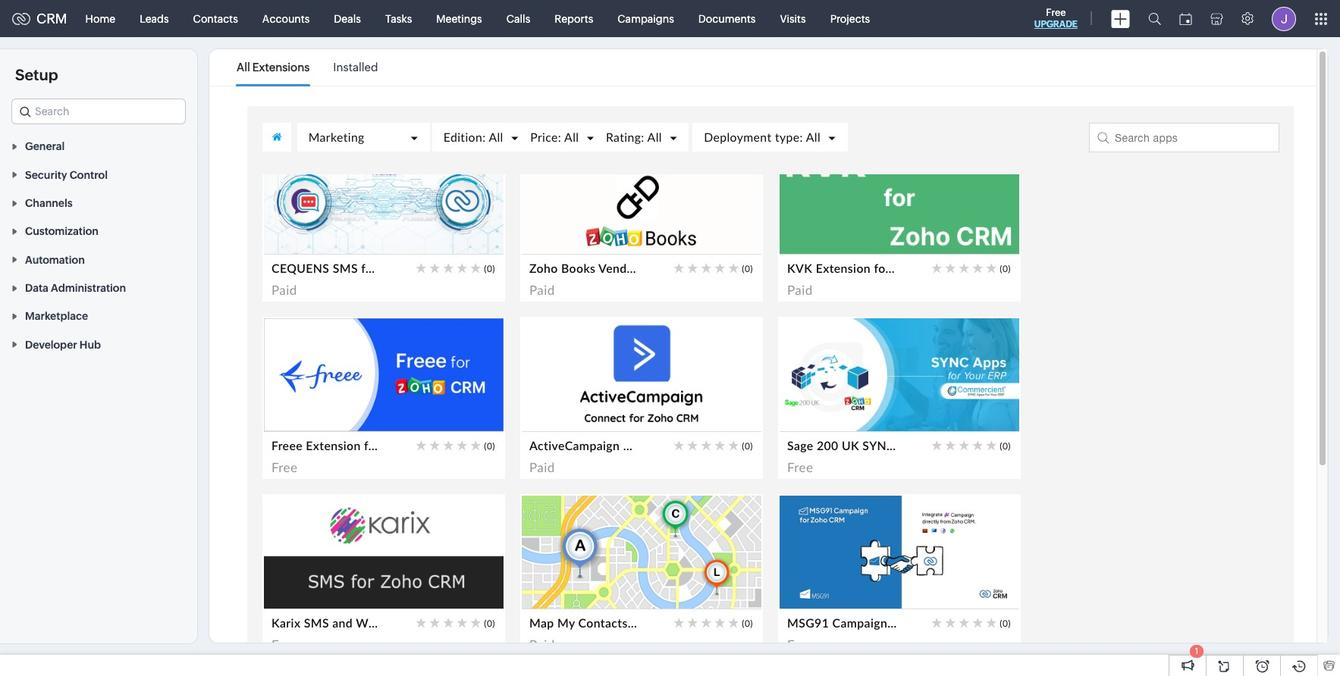 Task type: vqa. For each thing, say whether or not it's contained in the screenshot.
Unconfirmed Users
no



Task type: describe. For each thing, give the bounding box(es) containing it.
documents
[[698, 13, 756, 25]]

marketplace
[[25, 310, 88, 323]]

accounts link
[[250, 0, 322, 37]]

deals link
[[322, 0, 373, 37]]

calendar image
[[1179, 13, 1192, 25]]

campaigns link
[[605, 0, 686, 37]]

security
[[25, 169, 67, 181]]

automation button
[[0, 245, 197, 274]]

channels button
[[0, 189, 197, 217]]

crm
[[36, 11, 67, 27]]

create menu image
[[1111, 9, 1130, 28]]

developer
[[25, 339, 77, 351]]

administration
[[51, 282, 126, 294]]

installed
[[333, 61, 378, 74]]

Search text field
[[12, 99, 185, 124]]

calls link
[[494, 0, 542, 37]]

home
[[85, 13, 115, 25]]

channels
[[25, 197, 73, 209]]

meetings link
[[424, 0, 494, 37]]

general button
[[0, 132, 197, 160]]

crm link
[[12, 11, 67, 27]]

profile image
[[1272, 6, 1296, 31]]

visits link
[[768, 0, 818, 37]]

marketplace button
[[0, 302, 197, 330]]

all extensions
[[237, 61, 310, 74]]

extensions
[[252, 61, 310, 74]]

contacts link
[[181, 0, 250, 37]]

general
[[25, 141, 65, 153]]

tasks link
[[373, 0, 424, 37]]

contacts
[[193, 13, 238, 25]]

calls
[[506, 13, 530, 25]]

search image
[[1148, 12, 1161, 25]]

search element
[[1139, 0, 1170, 37]]

tasks
[[385, 13, 412, 25]]



Task type: locate. For each thing, give the bounding box(es) containing it.
data administration
[[25, 282, 126, 294]]

all extensions link
[[237, 50, 310, 85]]

reports link
[[542, 0, 605, 37]]

customization button
[[0, 217, 197, 245]]

setup
[[15, 66, 58, 83]]

leads link
[[128, 0, 181, 37]]

developer hub
[[25, 339, 101, 351]]

visits
[[780, 13, 806, 25]]

1
[[1195, 647, 1198, 656]]

data administration button
[[0, 274, 197, 302]]

security control
[[25, 169, 108, 181]]

installed link
[[333, 50, 378, 85]]

data
[[25, 282, 48, 294]]

meetings
[[436, 13, 482, 25]]

control
[[69, 169, 108, 181]]

None field
[[11, 99, 186, 124]]

upgrade
[[1034, 19, 1078, 30]]

projects
[[830, 13, 870, 25]]

security control button
[[0, 160, 197, 189]]

all
[[237, 61, 250, 74]]

leads
[[140, 13, 169, 25]]

reports
[[555, 13, 593, 25]]

customization
[[25, 226, 99, 238]]

create menu element
[[1102, 0, 1139, 37]]

logo image
[[12, 13, 30, 25]]

campaigns
[[618, 13, 674, 25]]

automation
[[25, 254, 85, 266]]

profile element
[[1263, 0, 1305, 37]]

developer hub button
[[0, 330, 197, 359]]

documents link
[[686, 0, 768, 37]]

deals
[[334, 13, 361, 25]]

hub
[[80, 339, 101, 351]]

home link
[[73, 0, 128, 37]]

accounts
[[262, 13, 310, 25]]

free
[[1046, 7, 1066, 18]]

free upgrade
[[1034, 7, 1078, 30]]

projects link
[[818, 0, 882, 37]]



